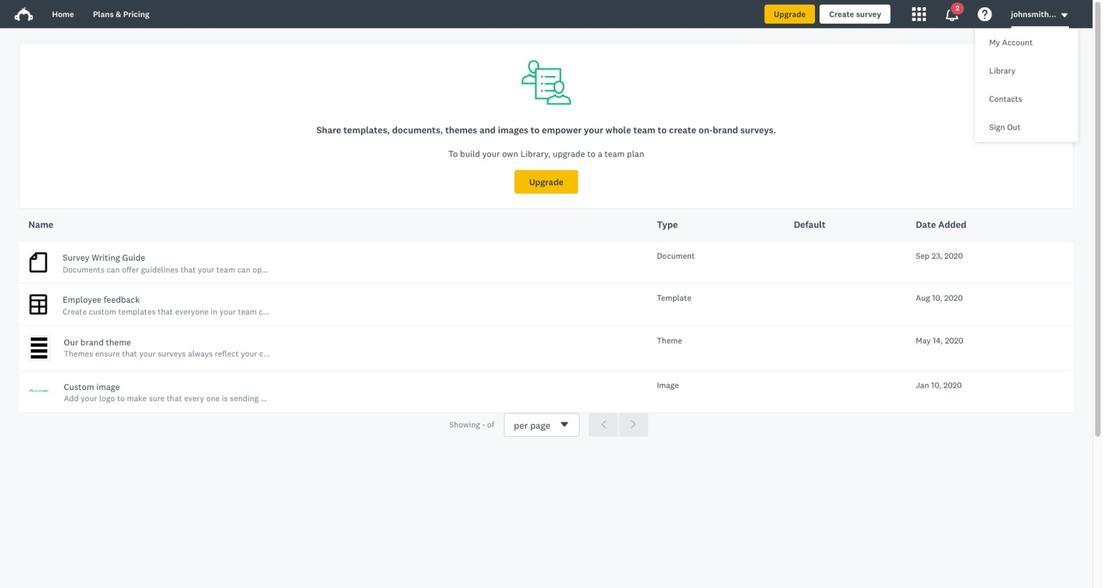 Task type: locate. For each thing, give the bounding box(es) containing it.
notification center icon image
[[946, 7, 960, 21]]

custom image image
[[28, 380, 50, 401]]

document image
[[28, 251, 48, 274]]

undefined: black element
[[31, 338, 47, 341], [31, 344, 47, 347], [31, 350, 47, 353], [31, 355, 47, 359]]

dropdown arrow icon image
[[1061, 11, 1070, 19], [1063, 13, 1069, 17]]

brand logo image
[[14, 5, 33, 24], [14, 7, 33, 21]]

group
[[589, 413, 649, 436]]

help icon image
[[979, 7, 993, 21]]

products icon image
[[913, 7, 927, 21], [913, 7, 927, 21]]



Task type: describe. For each thing, give the bounding box(es) containing it.
3 undefined: black element from the top
[[31, 350, 47, 353]]

theme thumbnail element
[[28, 335, 50, 361]]

template image
[[28, 293, 48, 316]]

2 undefined: black element from the top
[[31, 344, 47, 347]]

1 brand logo image from the top
[[14, 5, 33, 24]]

2 brand logo image from the top
[[14, 7, 33, 21]]

4 undefined: black element from the top
[[31, 355, 47, 359]]

1 undefined: black element from the top
[[31, 338, 47, 341]]

pagination element
[[19, 413, 1074, 436]]



Task type: vqa. For each thing, say whether or not it's contained in the screenshot.
CLICK TO DRAG AND DROP image
no



